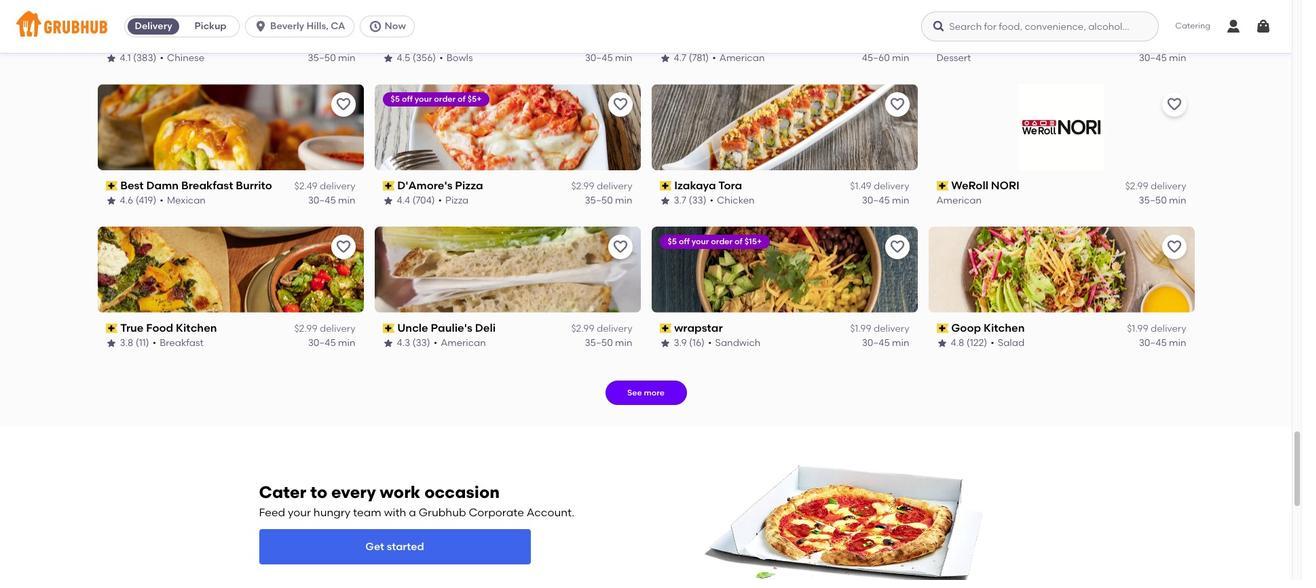 Task type: locate. For each thing, give the bounding box(es) containing it.
2 horizontal spatial your
[[692, 237, 709, 246]]

cater to every work occasion feed your hungry team with a grubhub corporate account.
[[259, 483, 575, 520]]

(16)
[[689, 337, 705, 349]]

30–45 min for izakaya tora
[[862, 195, 910, 206]]

subscription pass image for d'amore's pizza
[[383, 182, 395, 191]]

hills,
[[307, 20, 329, 32]]

(33)
[[689, 195, 707, 206], [413, 337, 430, 349]]

chicken
[[717, 195, 755, 206]]

30–45 min for true food kitchen
[[308, 337, 355, 349]]

4.8 (122)
[[951, 337, 988, 349]]

delivery for haidilao hot pot century city
[[1151, 38, 1187, 50]]

subscription pass image
[[937, 39, 949, 48], [106, 182, 118, 191], [660, 182, 672, 191], [937, 182, 949, 191], [106, 324, 118, 334], [383, 324, 395, 334], [660, 324, 672, 334]]

$2.99 for weroll nori
[[1125, 181, 1149, 192]]

1 horizontal spatial $1.49
[[850, 181, 872, 192]]

delivery
[[135, 20, 172, 32]]

0 horizontal spatial • american
[[434, 337, 486, 349]]

kitchen up the • salad
[[984, 322, 1025, 335]]

tora
[[719, 179, 742, 192]]

breakfast down true food kitchen
[[160, 337, 204, 349]]

30–45 min
[[585, 52, 633, 64], [1139, 52, 1187, 64], [308, 195, 355, 206], [862, 195, 910, 206], [308, 337, 355, 349], [862, 337, 910, 349], [1139, 337, 1187, 349]]

1 $1.99 from the left
[[850, 323, 872, 335]]

(781)
[[689, 52, 709, 64]]

d'amore's
[[397, 179, 453, 192]]

3.8
[[120, 337, 133, 349]]

goop kitchen logo image
[[929, 227, 1195, 313]]

1 $1.99 delivery from the left
[[850, 323, 910, 335]]

star icon image left 3.8
[[106, 338, 116, 349]]

min for d'amore's pizza
[[615, 195, 633, 206]]

salad
[[998, 337, 1025, 349]]

0 horizontal spatial svg image
[[368, 20, 382, 33]]

• down uncle paulie's deli
[[434, 337, 437, 349]]

0 horizontal spatial save this restaurant image
[[335, 239, 351, 255]]

• for sweetgreen
[[440, 52, 443, 64]]

2 vertical spatial american
[[441, 337, 486, 349]]

chinese
[[167, 52, 204, 64]]

subscription pass image left norms
[[660, 39, 672, 48]]

american down weroll
[[937, 195, 982, 206]]

0 vertical spatial breakfast
[[181, 179, 233, 192]]

subscription pass image up "dessert"
[[937, 39, 949, 48]]

0 horizontal spatial $1.49 delivery
[[573, 38, 633, 50]]

subscription pass image down the now button
[[383, 39, 395, 48]]

• for uncle paulie's deli
[[434, 337, 437, 349]]

45–60
[[862, 52, 890, 64]]

save this restaurant image
[[889, 96, 906, 113], [335, 239, 351, 255], [1166, 239, 1183, 255]]

0 vertical spatial off
[[402, 94, 413, 104]]

• for izakaya tora
[[710, 195, 714, 206]]

wrapstar logo image
[[652, 227, 918, 313]]

your
[[415, 94, 432, 104], [692, 237, 709, 246], [288, 507, 311, 520]]

30–45 min for haidilao hot pot century city
[[1139, 52, 1187, 64]]

pickup
[[195, 20, 227, 32]]

• mexican
[[160, 195, 206, 206]]

• chinese
[[160, 52, 204, 64]]

0 horizontal spatial american
[[441, 337, 486, 349]]

star icon image for sweetgreen
[[383, 53, 394, 64]]

subscription pass image left goop
[[937, 324, 949, 334]]

delivery for uncle paulie's deli
[[597, 323, 633, 335]]

1 vertical spatial order
[[711, 237, 733, 246]]

$1.49 delivery
[[573, 38, 633, 50], [850, 181, 910, 192]]

1 horizontal spatial $1.49 delivery
[[850, 181, 910, 192]]

goop kitchen
[[951, 322, 1025, 335]]

kitchen up • breakfast
[[176, 322, 217, 335]]

delivery for hunan cafe
[[320, 38, 355, 50]]

1 vertical spatial (33)
[[413, 337, 430, 349]]

$2.49 for haidilao hot pot century city
[[1126, 38, 1149, 50]]

work
[[380, 483, 421, 503]]

dessert
[[937, 52, 971, 64]]

1 horizontal spatial $1.99
[[1127, 323, 1149, 335]]

$2.99 delivery for uncle paulie's deli
[[571, 323, 633, 335]]

$5 down 3.7
[[668, 237, 677, 246]]

4.4 (704)
[[397, 195, 435, 206]]

american down paulie's
[[441, 337, 486, 349]]

weroll
[[951, 179, 989, 192]]

order
[[434, 94, 456, 104], [711, 237, 733, 246]]

4.3 (33)
[[397, 337, 430, 349]]

of left $5+
[[458, 94, 466, 104]]

save this restaurant button for izakaya tora
[[885, 92, 910, 117]]

1 horizontal spatial of
[[735, 237, 743, 246]]

0 horizontal spatial $1.49
[[573, 38, 595, 50]]

more
[[644, 388, 665, 398]]

1 vertical spatial $1.49 delivery
[[850, 181, 910, 192]]

true food kitchen logo image
[[97, 227, 364, 313]]

$15+
[[745, 237, 762, 246]]

star icon image left "4.7"
[[660, 53, 671, 64]]

0 vertical spatial • american
[[713, 52, 765, 64]]

1 horizontal spatial your
[[415, 94, 432, 104]]

save this restaurant button
[[331, 92, 355, 117], [608, 92, 633, 117], [885, 92, 910, 117], [1162, 92, 1187, 117], [331, 235, 355, 259], [608, 235, 633, 259], [885, 235, 910, 259], [1162, 235, 1187, 259]]

1 kitchen from the left
[[176, 322, 217, 335]]

pizza up • pizza
[[455, 179, 483, 192]]

1 horizontal spatial • american
[[713, 52, 765, 64]]

• right the (356)
[[440, 52, 443, 64]]

american down restaurant
[[720, 52, 765, 64]]

your down cater
[[288, 507, 311, 520]]

1 horizontal spatial kitchen
[[984, 322, 1025, 335]]

true
[[120, 322, 144, 335]]

star icon image
[[106, 53, 116, 64], [383, 53, 394, 64], [660, 53, 671, 64], [106, 195, 116, 206], [383, 195, 394, 206], [660, 195, 671, 206], [106, 338, 116, 349], [383, 338, 394, 349], [660, 338, 671, 349], [937, 338, 948, 349]]

subscription pass image
[[106, 39, 118, 48], [383, 39, 395, 48], [660, 39, 672, 48], [383, 182, 395, 191], [937, 324, 949, 334]]

1 vertical spatial $1.49
[[850, 181, 872, 192]]

0 horizontal spatial order
[[434, 94, 456, 104]]

$2.49 for best damn breakfast burrito
[[294, 181, 318, 192]]

pizza down d'amore's pizza
[[446, 195, 469, 206]]

1 vertical spatial $5
[[668, 237, 677, 246]]

Search for food, convenience, alcohol... search field
[[922, 12, 1159, 41]]

min for true food kitchen
[[338, 337, 355, 349]]

hot
[[1000, 37, 1019, 50]]

main navigation navigation
[[0, 0, 1292, 53]]

4.5 (356)
[[397, 52, 436, 64]]

• right (16)
[[708, 337, 712, 349]]

star icon image left 4.6
[[106, 195, 116, 206]]

0 vertical spatial american
[[720, 52, 765, 64]]

$1.99 delivery
[[850, 323, 910, 335], [1127, 323, 1187, 335]]

(419)
[[136, 195, 156, 206]]

1 vertical spatial breakfast
[[160, 337, 204, 349]]

• right (383)
[[160, 52, 164, 64]]

0 vertical spatial $1.49 delivery
[[573, 38, 633, 50]]

hunan
[[120, 37, 156, 50]]

2 horizontal spatial save this restaurant image
[[1166, 239, 1183, 255]]

0 horizontal spatial svg image
[[254, 20, 268, 33]]

0 horizontal spatial $5
[[391, 94, 400, 104]]

subscription pass image left "best"
[[106, 182, 118, 191]]

star icon image left 4.3
[[383, 338, 394, 349]]

min
[[338, 52, 355, 64], [615, 52, 633, 64], [892, 52, 910, 64], [1169, 52, 1187, 64], [338, 195, 355, 206], [615, 195, 633, 206], [892, 195, 910, 206], [1169, 195, 1187, 206], [338, 337, 355, 349], [615, 337, 633, 349], [892, 337, 910, 349], [1169, 337, 1187, 349]]

$1.49 delivery for izakaya tora
[[850, 181, 910, 192]]

$2.49 for hunan cafe
[[294, 38, 318, 50]]

get started link
[[259, 530, 531, 565]]

35–50 for uncle paulie's deli
[[585, 337, 613, 349]]

of for d'amore's pizza
[[458, 94, 466, 104]]

1 vertical spatial your
[[692, 237, 709, 246]]

$2.49 delivery for norms restaurant
[[848, 38, 910, 50]]

0 horizontal spatial of
[[458, 94, 466, 104]]

35–50 for weroll nori
[[1139, 195, 1167, 206]]

$1.49
[[573, 38, 595, 50], [850, 181, 872, 192]]

started
[[387, 540, 424, 553]]

your down 3.7 (33)
[[692, 237, 709, 246]]

35–50 min for hunan cafe
[[308, 52, 355, 64]]

4.3
[[397, 337, 410, 349]]

30–45
[[585, 52, 613, 64], [1139, 52, 1167, 64], [308, 195, 336, 206], [862, 195, 890, 206], [308, 337, 336, 349], [862, 337, 890, 349], [1139, 337, 1167, 349]]

svg image up "dessert"
[[933, 20, 946, 33]]

order for wrapstar
[[711, 237, 733, 246]]

order left $5+
[[434, 94, 456, 104]]

• american down restaurant
[[713, 52, 765, 64]]

2 horizontal spatial american
[[937, 195, 982, 206]]

subscription pass image left uncle at the bottom
[[383, 324, 395, 334]]

$2.49 up 45–60
[[848, 38, 872, 50]]

0 vertical spatial of
[[458, 94, 466, 104]]

min for norms restaurant
[[892, 52, 910, 64]]

$2.49 for norms restaurant
[[848, 38, 872, 50]]

1 horizontal spatial american
[[720, 52, 765, 64]]

• right (781)
[[713, 52, 716, 64]]

• american for paulie's
[[434, 337, 486, 349]]

ca
[[331, 20, 345, 32]]

35–50 for hunan cafe
[[308, 52, 336, 64]]

1 horizontal spatial off
[[679, 237, 690, 246]]

3.9 (16)
[[674, 337, 705, 349]]

1 horizontal spatial save this restaurant image
[[889, 96, 906, 113]]

0 vertical spatial order
[[434, 94, 456, 104]]

(704)
[[412, 195, 435, 206]]

1 svg image from the left
[[254, 20, 268, 33]]

of for wrapstar
[[735, 237, 743, 246]]

delivery
[[320, 38, 355, 50], [597, 38, 633, 50], [874, 38, 910, 50], [1151, 38, 1187, 50], [320, 181, 355, 192], [597, 181, 633, 192], [874, 181, 910, 192], [1151, 181, 1187, 192], [320, 323, 355, 335], [597, 323, 633, 335], [874, 323, 910, 335], [1151, 323, 1187, 335]]

0 vertical spatial (33)
[[689, 195, 707, 206]]

35–50 min
[[308, 52, 355, 64], [585, 195, 633, 206], [1139, 195, 1187, 206], [585, 337, 633, 349]]

1 vertical spatial off
[[679, 237, 690, 246]]

subscription pass image left wrapstar
[[660, 324, 672, 334]]

cafe
[[158, 37, 185, 50]]

30–45 for goop kitchen
[[1139, 337, 1167, 349]]

2 vertical spatial your
[[288, 507, 311, 520]]

best damn breakfast burrito logo image
[[97, 84, 364, 170]]

subscription pass image for uncle
[[383, 324, 395, 334]]

• down d'amore's pizza
[[438, 195, 442, 206]]

1 horizontal spatial svg image
[[1226, 18, 1242, 35]]

1 horizontal spatial svg image
[[933, 20, 946, 33]]

(33) down uncle at the bottom
[[413, 337, 430, 349]]

food
[[146, 322, 173, 335]]

$1.99
[[850, 323, 872, 335], [1127, 323, 1149, 335]]

breakfast up mexican
[[181, 179, 233, 192]]

star icon image for d'amore's pizza
[[383, 195, 394, 206]]

1 horizontal spatial $5
[[668, 237, 677, 246]]

min for sweetgreen
[[615, 52, 633, 64]]

30–45 for wrapstar
[[862, 337, 890, 349]]

1 horizontal spatial (33)
[[689, 195, 707, 206]]

$2.49 down beverly hills, ca button
[[294, 38, 318, 50]]

0 vertical spatial $1.49
[[573, 38, 595, 50]]

star icon image left "4.8"
[[937, 338, 948, 349]]

beverly hills, ca button
[[245, 16, 360, 37]]

$2.99 for d'amore's pizza
[[571, 181, 595, 192]]

order left $15+
[[711, 237, 733, 246]]

delivery for true food kitchen
[[320, 323, 355, 335]]

save this restaurant image for weroll nori
[[1166, 96, 1183, 113]]

0 horizontal spatial $1.99 delivery
[[850, 323, 910, 335]]

0 vertical spatial pizza
[[455, 179, 483, 192]]

of left $15+
[[735, 237, 743, 246]]

1 vertical spatial • american
[[434, 337, 486, 349]]

star icon image left 4.5
[[383, 53, 394, 64]]

30–45 min for wrapstar
[[862, 337, 910, 349]]

subscription pass image left d'amore's
[[383, 182, 395, 191]]

(383)
[[133, 52, 156, 64]]

3.7
[[674, 195, 687, 206]]

$2.49 right city
[[1126, 38, 1149, 50]]

2 horizontal spatial svg image
[[1256, 18, 1272, 35]]

paulie's
[[431, 322, 472, 335]]

subscription pass image left weroll
[[937, 182, 949, 191]]

30–45 for haidilao hot pot century city
[[1139, 52, 1167, 64]]

subscription pass image left hunan
[[106, 39, 118, 48]]

• down izakaya tora
[[710, 195, 714, 206]]

0 vertical spatial your
[[415, 94, 432, 104]]

1 horizontal spatial order
[[711, 237, 733, 246]]

star icon image for hunan cafe
[[106, 53, 116, 64]]

save this restaurant image for goop kitchen
[[1166, 239, 1183, 255]]

$5 off your order of $5+
[[391, 94, 482, 104]]

star icon image left 3.9 on the right bottom of page
[[660, 338, 671, 349]]

american for norms restaurant
[[720, 52, 765, 64]]

grubhub
[[419, 507, 466, 520]]

sandwich
[[715, 337, 761, 349]]

star icon image for uncle paulie's deli
[[383, 338, 394, 349]]

min for best damn breakfast burrito
[[338, 195, 355, 206]]

$2.99 delivery for true food kitchen
[[294, 323, 355, 335]]

american
[[720, 52, 765, 64], [937, 195, 982, 206], [441, 337, 486, 349]]

$5
[[391, 94, 400, 104], [668, 237, 677, 246]]

svg image
[[254, 20, 268, 33], [933, 20, 946, 33]]

• american down paulie's
[[434, 337, 486, 349]]

subscription pass image left true
[[106, 324, 118, 334]]

$5 down 4.5
[[391, 94, 400, 104]]

save this restaurant image
[[335, 96, 351, 113], [612, 96, 628, 113], [1166, 96, 1183, 113], [612, 239, 628, 255], [889, 239, 906, 255]]

get
[[366, 540, 384, 553]]

d'amore's pizza logo image
[[374, 84, 641, 170]]

0 horizontal spatial $1.99
[[850, 323, 872, 335]]

$2.99 delivery for weroll nori
[[1125, 181, 1187, 192]]

svg image left the beverly
[[254, 20, 268, 33]]

wrapstar
[[674, 322, 723, 335]]

off down 3.7
[[679, 237, 690, 246]]

(33) down izakaya at the top
[[689, 195, 707, 206]]

• american for restaurant
[[713, 52, 765, 64]]

$2.99
[[571, 181, 595, 192], [1125, 181, 1149, 192], [294, 323, 318, 335], [571, 323, 595, 335]]

• right '(11)'
[[153, 337, 156, 349]]

$2.49 right burrito
[[294, 181, 318, 192]]

0 horizontal spatial (33)
[[413, 337, 430, 349]]

subscription pass image left izakaya at the top
[[660, 182, 672, 191]]

3.9
[[674, 337, 687, 349]]

off down 4.5
[[402, 94, 413, 104]]

1 vertical spatial of
[[735, 237, 743, 246]]

1 horizontal spatial $1.99 delivery
[[1127, 323, 1187, 335]]

$2.99 delivery for d'amore's pizza
[[571, 181, 633, 192]]

$2.49
[[294, 38, 318, 50], [848, 38, 872, 50], [1126, 38, 1149, 50], [294, 181, 318, 192]]

• down damn at left
[[160, 195, 164, 206]]

delivery for wrapstar
[[874, 323, 910, 335]]

• bowls
[[440, 52, 473, 64]]

star icon image left 3.7
[[660, 195, 671, 206]]

star icon image left the 4.4
[[383, 195, 394, 206]]

0 vertical spatial $5
[[391, 94, 400, 104]]

• for true food kitchen
[[153, 337, 156, 349]]

0 horizontal spatial kitchen
[[176, 322, 217, 335]]

haidilao
[[951, 37, 997, 50]]

• down goop kitchen
[[991, 337, 995, 349]]

account.
[[527, 507, 575, 520]]

your down the (356)
[[415, 94, 432, 104]]

30–45 min for goop kitchen
[[1139, 337, 1187, 349]]

2 $1.99 from the left
[[1127, 323, 1149, 335]]

2 $1.99 delivery from the left
[[1127, 323, 1187, 335]]

now
[[385, 20, 406, 32]]

35–50 min for weroll nori
[[1139, 195, 1187, 206]]

0 horizontal spatial off
[[402, 94, 413, 104]]

35–50 min for uncle paulie's deli
[[585, 337, 633, 349]]

svg image
[[1226, 18, 1242, 35], [1256, 18, 1272, 35], [368, 20, 382, 33]]

0 horizontal spatial your
[[288, 507, 311, 520]]

subscription pass image for sweetgreen
[[383, 39, 395, 48]]

star icon image left the 4.1
[[106, 53, 116, 64]]

your inside the cater to every work occasion feed your hungry team with a grubhub corporate account.
[[288, 507, 311, 520]]

1 vertical spatial pizza
[[446, 195, 469, 206]]

$1.99 for wrapstar
[[850, 323, 872, 335]]

subscription pass image for goop kitchen
[[937, 324, 949, 334]]

4.1 (383)
[[120, 52, 156, 64]]

$1.99 delivery for wrapstar
[[850, 323, 910, 335]]

35–50 min for d'amore's pizza
[[585, 195, 633, 206]]



Task type: describe. For each thing, give the bounding box(es) containing it.
hungry
[[314, 507, 351, 520]]

min for uncle paulie's deli
[[615, 337, 633, 349]]

see more
[[627, 388, 665, 398]]

pizza for d'amore's pizza
[[455, 179, 483, 192]]

• chicken
[[710, 195, 755, 206]]

• for d'amore's pizza
[[438, 195, 442, 206]]

hunan cafe
[[120, 37, 185, 50]]

3.8 (11)
[[120, 337, 149, 349]]

beverly
[[270, 20, 304, 32]]

• for goop kitchen
[[991, 337, 995, 349]]

sweetgreen
[[397, 37, 460, 50]]

save this restaurant button for true food kitchen
[[331, 235, 355, 259]]

1 vertical spatial american
[[937, 195, 982, 206]]

d'amore's pizza
[[397, 179, 483, 192]]

4.6
[[120, 195, 133, 206]]

now button
[[360, 16, 420, 37]]

delivery for izakaya tora
[[874, 181, 910, 192]]

save this restaurant button for best damn breakfast burrito
[[331, 92, 355, 117]]

45–60 min
[[862, 52, 910, 64]]

• pizza
[[438, 195, 469, 206]]

$1.49 for sweetgreen
[[573, 38, 595, 50]]

best
[[120, 179, 144, 192]]

occasion
[[425, 483, 500, 503]]

save this restaurant button for weroll nori
[[1162, 92, 1187, 117]]

delivery for d'amore's pizza
[[597, 181, 633, 192]]

(356)
[[413, 52, 436, 64]]

delivery for sweetgreen
[[597, 38, 633, 50]]

city
[[1088, 37, 1110, 50]]

$2.49 delivery for best damn breakfast burrito
[[294, 181, 355, 192]]

• for best damn breakfast burrito
[[160, 195, 164, 206]]

pizza for • pizza
[[446, 195, 469, 206]]

30–45 for true food kitchen
[[308, 337, 336, 349]]

izakaya
[[674, 179, 716, 192]]

deli
[[475, 322, 496, 335]]

nori
[[991, 179, 1020, 192]]

true food kitchen
[[120, 322, 217, 335]]

uncle paulie's deli logo image
[[374, 227, 641, 313]]

2 kitchen from the left
[[984, 322, 1025, 335]]

save this restaurant image for best damn breakfast burrito
[[335, 96, 351, 113]]

subscription pass image for hunan cafe
[[106, 39, 118, 48]]

$5 off your order of $15+
[[668, 237, 762, 246]]

izakaya tora logo image
[[652, 84, 918, 170]]

subscription pass image for weroll
[[937, 182, 949, 191]]

save this restaurant image for true food kitchen
[[335, 239, 351, 255]]

catering button
[[1166, 11, 1220, 42]]

save this restaurant button for uncle paulie's deli
[[608, 235, 633, 259]]

uncle paulie's deli
[[397, 322, 496, 335]]

pickup button
[[182, 16, 239, 37]]

subscription pass image for true
[[106, 324, 118, 334]]

$2.99 for uncle paulie's deli
[[571, 323, 595, 335]]

goop
[[951, 322, 981, 335]]

• for hunan cafe
[[160, 52, 164, 64]]

min for hunan cafe
[[338, 52, 355, 64]]

4.8
[[951, 337, 964, 349]]

see more button
[[605, 381, 687, 405]]

4.6 (419)
[[120, 195, 156, 206]]

burrito
[[236, 179, 272, 192]]

get started
[[366, 540, 424, 553]]

• for norms restaurant
[[713, 52, 716, 64]]

min for wrapstar
[[892, 337, 910, 349]]

$5 for wrapstar
[[668, 237, 677, 246]]

norms
[[674, 37, 716, 50]]

damn
[[146, 179, 179, 192]]

off for d'amore's pizza
[[402, 94, 413, 104]]

to
[[310, 483, 327, 503]]

min for goop kitchen
[[1169, 337, 1187, 349]]

star icon image for goop kitchen
[[937, 338, 948, 349]]

weroll nori
[[951, 179, 1020, 192]]

2 svg image from the left
[[933, 20, 946, 33]]

• for wrapstar
[[708, 337, 712, 349]]

century
[[1043, 37, 1086, 50]]

save this restaurant image for uncle paulie's deli
[[612, 239, 628, 255]]

min for izakaya tora
[[892, 195, 910, 206]]

• sandwich
[[708, 337, 761, 349]]

30–45 for izakaya tora
[[862, 195, 890, 206]]

4.7
[[674, 52, 687, 64]]

• salad
[[991, 337, 1025, 349]]

subscription pass image for izakaya
[[660, 182, 672, 191]]

haidilao hot pot century city
[[951, 37, 1110, 50]]

3.7 (33)
[[674, 195, 707, 206]]

30–45 min for best damn breakfast burrito
[[308, 195, 355, 206]]

with
[[384, 507, 406, 520]]

subscription pass image for haidilao
[[937, 39, 949, 48]]

restaurant
[[719, 37, 778, 50]]

• breakfast
[[153, 337, 204, 349]]

$1.49 for izakaya tora
[[850, 181, 872, 192]]

$2.49 delivery for haidilao hot pot century city
[[1126, 38, 1187, 50]]

svg image inside the now button
[[368, 20, 382, 33]]

$5+
[[468, 94, 482, 104]]

catering
[[1176, 21, 1211, 31]]

save this restaurant button for goop kitchen
[[1162, 235, 1187, 259]]

4.4
[[397, 195, 410, 206]]

delivery for weroll nori
[[1151, 181, 1187, 192]]

star icon image for norms restaurant
[[660, 53, 671, 64]]

star icon image for wrapstar
[[660, 338, 671, 349]]

save this restaurant image for izakaya tora
[[889, 96, 906, 113]]

norms restaurant
[[674, 37, 778, 50]]

30–45 for sweetgreen
[[585, 52, 613, 64]]

30–45 for best damn breakfast burrito
[[308, 195, 336, 206]]

bowls
[[447, 52, 473, 64]]

35–50 for d'amore's pizza
[[585, 195, 613, 206]]

uncle
[[397, 322, 428, 335]]

$5 for d'amore's pizza
[[391, 94, 400, 104]]

best damn breakfast burrito
[[120, 179, 272, 192]]

feed
[[259, 507, 285, 520]]

beverly hills, ca
[[270, 20, 345, 32]]

every
[[331, 483, 376, 503]]

delivery for best damn breakfast burrito
[[320, 181, 355, 192]]

svg image inside beverly hills, ca button
[[254, 20, 268, 33]]

see
[[627, 388, 642, 398]]

30–45 min for sweetgreen
[[585, 52, 633, 64]]

(33) for izakaya
[[689, 195, 707, 206]]

(11)
[[136, 337, 149, 349]]

delivery for goop kitchen
[[1151, 323, 1187, 335]]

mexican
[[167, 195, 206, 206]]

your for d'amore's pizza
[[415, 94, 432, 104]]

$1.99 delivery for goop kitchen
[[1127, 323, 1187, 335]]

$1.99 for goop kitchen
[[1127, 323, 1149, 335]]

4.7 (781)
[[674, 52, 709, 64]]

$1.49 delivery for sweetgreen
[[573, 38, 633, 50]]

corporate
[[469, 507, 524, 520]]

star icon image for best damn breakfast burrito
[[106, 195, 116, 206]]

(122)
[[967, 337, 988, 349]]

cater
[[259, 483, 306, 503]]

team
[[353, 507, 381, 520]]

american for uncle paulie's deli
[[441, 337, 486, 349]]

weroll nori logo image
[[1019, 84, 1105, 170]]

star icon image for izakaya tora
[[660, 195, 671, 206]]

(33) for uncle
[[413, 337, 430, 349]]

pot
[[1022, 37, 1040, 50]]

min for weroll nori
[[1169, 195, 1187, 206]]

izakaya tora
[[674, 179, 742, 192]]

star icon image for true food kitchen
[[106, 338, 116, 349]]

your for wrapstar
[[692, 237, 709, 246]]



Task type: vqa. For each thing, say whether or not it's contained in the screenshot.


